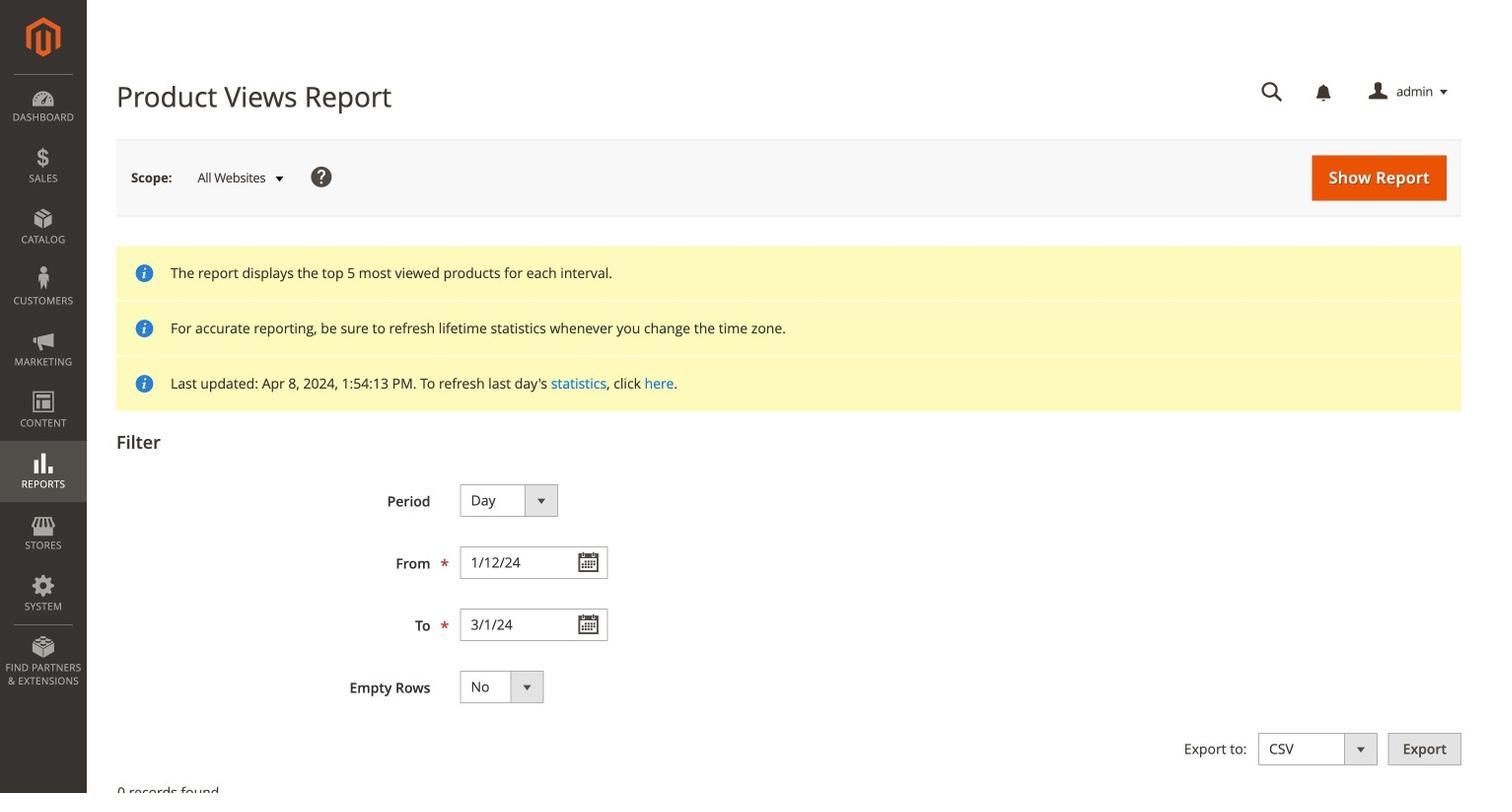 Task type: locate. For each thing, give the bounding box(es) containing it.
None text field
[[460, 547, 608, 579]]

menu bar
[[0, 74, 87, 698]]

None text field
[[1248, 75, 1297, 110], [460, 609, 608, 641], [1248, 75, 1297, 110], [460, 609, 608, 641]]



Task type: describe. For each thing, give the bounding box(es) containing it.
magento admin panel image
[[26, 17, 61, 57]]



